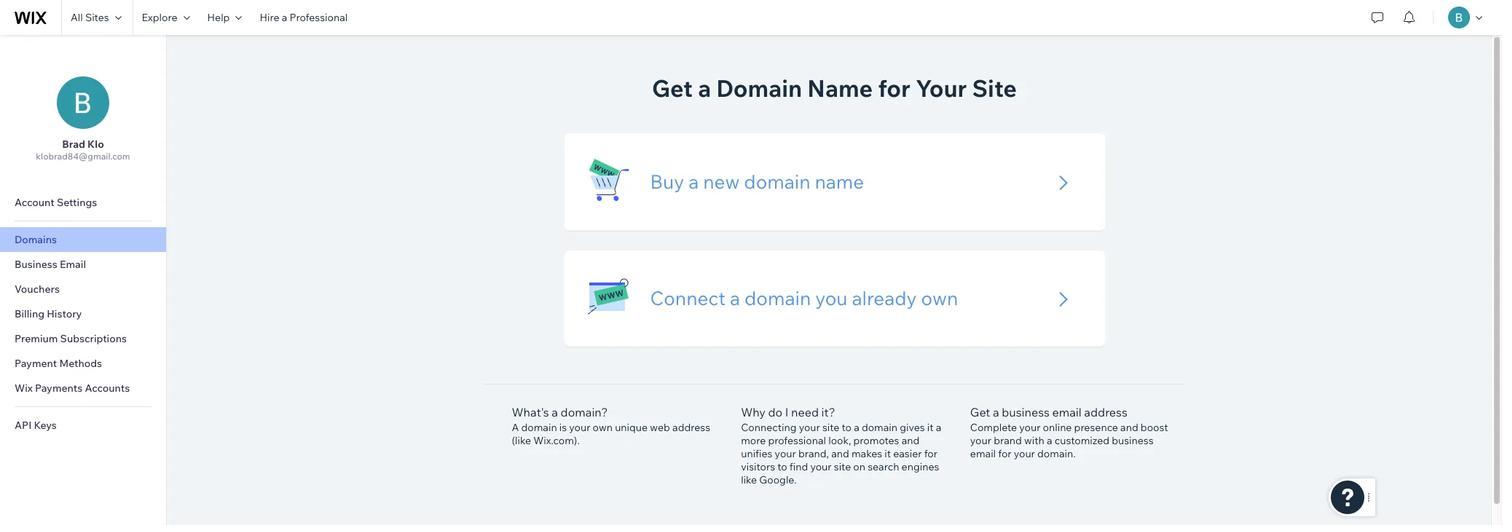Task type: describe. For each thing, give the bounding box(es) containing it.
email
[[60, 258, 86, 271]]

payment
[[15, 357, 57, 370]]

brad
[[62, 138, 85, 151]]

methods
[[59, 357, 102, 370]]

api keys link
[[0, 413, 166, 438]]

domains link
[[0, 227, 166, 252]]

history
[[47, 307, 82, 321]]

explore
[[142, 11, 177, 24]]

wix
[[15, 382, 33, 395]]

brad klo klobrad84@gmail.com
[[36, 138, 130, 162]]

account settings
[[15, 196, 97, 209]]

vouchers
[[15, 283, 60, 296]]

klo
[[88, 138, 104, 151]]

sidebar element
[[0, 35, 167, 525]]

billing history
[[15, 307, 82, 321]]

billing
[[15, 307, 45, 321]]

hire a professional link
[[251, 0, 356, 35]]

keys
[[34, 419, 57, 432]]

sites
[[85, 11, 109, 24]]



Task type: locate. For each thing, give the bounding box(es) containing it.
premium subscriptions link
[[0, 326, 166, 351]]

accounts
[[85, 382, 130, 395]]

billing history link
[[0, 302, 166, 326]]

business
[[15, 258, 57, 271]]

account settings link
[[0, 190, 166, 215]]

business email
[[15, 258, 86, 271]]

payment methods link
[[0, 351, 166, 376]]

api keys
[[15, 419, 57, 432]]

business email link
[[0, 252, 166, 277]]

professional
[[290, 11, 348, 24]]

wix payments accounts link
[[0, 376, 166, 401]]

hire
[[260, 11, 279, 24]]

premium
[[15, 332, 58, 345]]

account
[[15, 196, 54, 209]]

vouchers link
[[0, 277, 166, 302]]

a
[[282, 11, 287, 24]]

all
[[71, 11, 83, 24]]

domains
[[15, 233, 57, 246]]

wix payments accounts
[[15, 382, 130, 395]]

api
[[15, 419, 32, 432]]

help
[[207, 11, 230, 24]]

subscriptions
[[60, 332, 127, 345]]

all sites
[[71, 11, 109, 24]]

klobrad84@gmail.com
[[36, 151, 130, 162]]

payment methods
[[15, 357, 102, 370]]

hire a professional
[[260, 11, 348, 24]]

settings
[[57, 196, 97, 209]]

premium subscriptions
[[15, 332, 127, 345]]

payments
[[35, 382, 83, 395]]

help button
[[199, 0, 251, 35]]



Task type: vqa. For each thing, say whether or not it's contained in the screenshot.
API
yes



